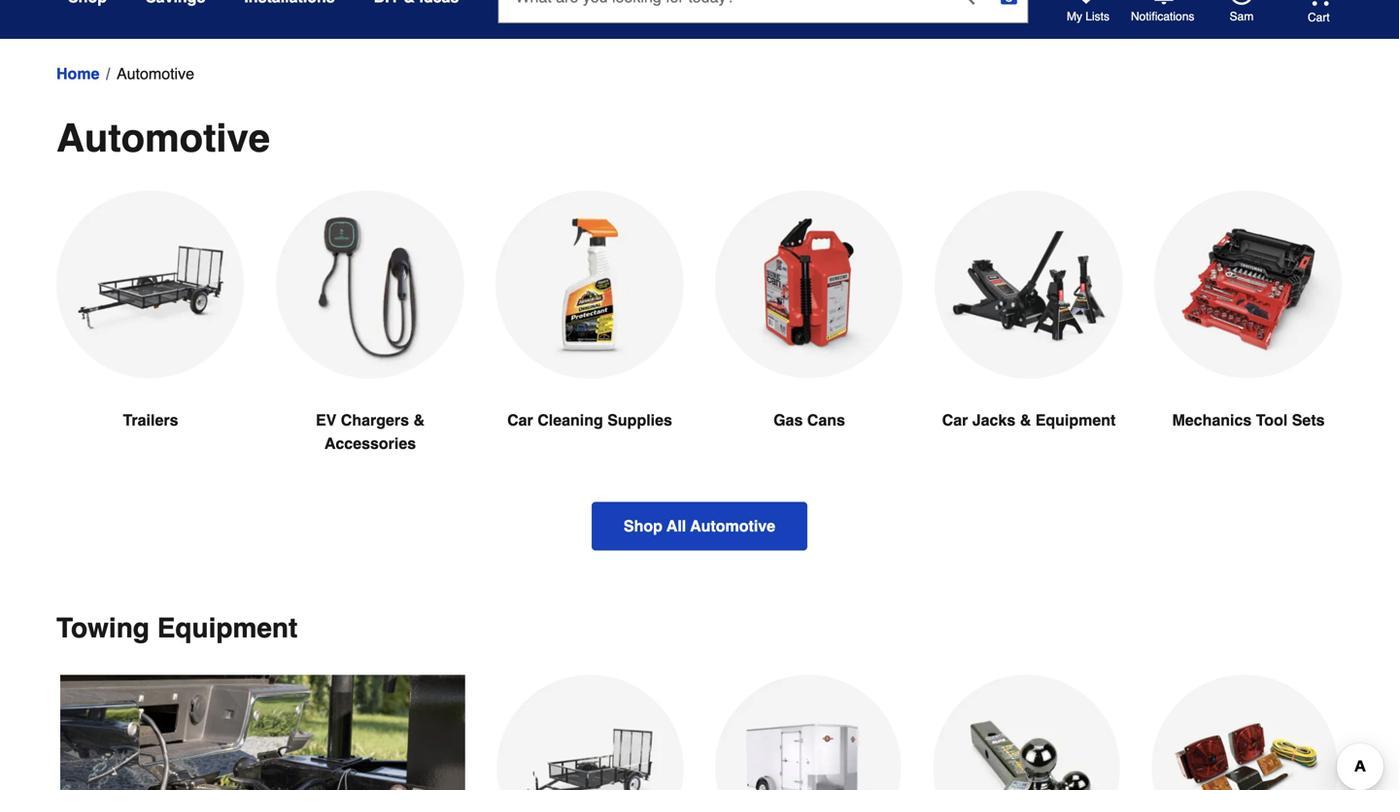 Task type: describe. For each thing, give the bounding box(es) containing it.
gas
[[774, 411, 803, 429]]

a spray bottle of armor all protectant. image
[[496, 191, 684, 379]]

1 vertical spatial a black utility trailer with ramp. image
[[497, 675, 684, 790]]

cans
[[808, 411, 846, 429]]

my
[[1067, 10, 1083, 23]]

a trailer hitch triple-ball mount. image
[[934, 675, 1121, 790]]

a white enclosed trailer. image
[[715, 675, 903, 790]]

& for chargers
[[414, 411, 425, 429]]

all
[[667, 517, 687, 535]]

ev
[[316, 411, 337, 429]]

a craftsman mechanics tool set. image
[[1155, 191, 1343, 378]]

home
[[56, 65, 100, 83]]

car cleaning supplies
[[508, 411, 673, 429]]

home link
[[56, 62, 100, 86]]

a trailer hitch attaching a trailer to a pickup truck parked on a gravel driveway. image
[[60, 675, 466, 790]]

gas cans
[[774, 411, 846, 429]]

trailers
[[123, 411, 178, 429]]

lists
[[1086, 10, 1110, 23]]

lowe's home improvement notification center image
[[1153, 0, 1176, 5]]

0 horizontal spatial a black utility trailer with ramp. image
[[56, 191, 245, 378]]

shop all automotive link
[[592, 502, 808, 551]]

cleaning
[[538, 411, 603, 429]]

supplies
[[608, 411, 673, 429]]

sam
[[1230, 10, 1254, 23]]

mechanics
[[1173, 411, 1252, 429]]

trailers link
[[56, 191, 245, 479]]

mechanics tool sets
[[1173, 411, 1326, 429]]

shop
[[624, 517, 663, 535]]

0 vertical spatial automotive
[[117, 65, 194, 83]]

car jacks & equipment
[[943, 411, 1116, 429]]

car for car jacks & equipment
[[943, 411, 969, 429]]

car cleaning supplies link
[[496, 191, 684, 479]]

sam button
[[1196, 0, 1289, 24]]

tool
[[1257, 411, 1288, 429]]

car for car cleaning supplies
[[508, 411, 533, 429]]

& for jacks
[[1020, 411, 1032, 429]]

towing equipment
[[56, 613, 298, 644]]

sets
[[1293, 411, 1326, 429]]



Task type: locate. For each thing, give the bounding box(es) containing it.
a home electric vehicle charging station. image
[[276, 191, 465, 379]]

automotive down 'automotive' link
[[56, 116, 270, 160]]

towing
[[56, 613, 150, 644]]

2 vertical spatial automotive
[[691, 517, 776, 535]]

gas cans link
[[715, 191, 904, 479]]

0 vertical spatial a black utility trailer with ramp. image
[[56, 191, 245, 378]]

search image
[[956, 0, 975, 5]]

camera image
[[1000, 0, 1019, 7]]

1 vertical spatial equipment
[[157, 613, 298, 644]]

cart button
[[1281, 0, 1332, 25]]

automotive right home
[[117, 65, 194, 83]]

a torin jack and a pair of jack stands. image
[[935, 191, 1124, 379]]

my lists link
[[1067, 0, 1110, 24]]

accessories
[[325, 435, 416, 453]]

equipment
[[1036, 411, 1116, 429], [157, 613, 298, 644]]

1 horizontal spatial a black utility trailer with ramp. image
[[497, 675, 684, 790]]

0 vertical spatial equipment
[[1036, 411, 1116, 429]]

automotive right all
[[691, 517, 776, 535]]

car left jacks
[[943, 411, 969, 429]]

0 horizontal spatial &
[[414, 411, 425, 429]]

shop all automotive
[[624, 517, 776, 535]]

jacks
[[973, 411, 1016, 429]]

& inside ev chargers & accessories
[[414, 411, 425, 429]]

a red plastic gas can. image
[[715, 191, 904, 378]]

& right jacks
[[1020, 411, 1032, 429]]

ev chargers & accessories
[[316, 411, 425, 453]]

1 vertical spatial automotive
[[56, 116, 270, 160]]

car left cleaning
[[508, 411, 533, 429]]

1 horizontal spatial car
[[943, 411, 969, 429]]

2 & from the left
[[1020, 411, 1032, 429]]

None search field
[[498, 0, 1029, 41]]

a black utility trailer with ramp. image
[[56, 191, 245, 378], [497, 675, 684, 790]]

& right "chargers"
[[414, 411, 425, 429]]

notifications
[[1132, 10, 1195, 23]]

1 & from the left
[[414, 411, 425, 429]]

ev chargers & accessories link
[[276, 191, 465, 502]]

lowe's home improvement cart image
[[1308, 0, 1332, 6]]

automotive
[[117, 65, 194, 83], [56, 116, 270, 160], [691, 517, 776, 535]]

a trailer brake and turn signal light kit. image
[[1152, 675, 1340, 790]]

1 horizontal spatial &
[[1020, 411, 1032, 429]]

my lists
[[1067, 10, 1110, 23]]

1 horizontal spatial equipment
[[1036, 411, 1116, 429]]

automotive link
[[117, 62, 194, 86]]

0 horizontal spatial equipment
[[157, 613, 298, 644]]

mechanics tool sets link
[[1155, 191, 1343, 479]]

1 car from the left
[[508, 411, 533, 429]]

lowe's home improvement lists image
[[1075, 0, 1099, 5]]

car
[[508, 411, 533, 429], [943, 411, 969, 429]]

cart
[[1308, 10, 1331, 24]]

chargers
[[341, 411, 409, 429]]

2 car from the left
[[943, 411, 969, 429]]

0 horizontal spatial car
[[508, 411, 533, 429]]

car jacks & equipment link
[[935, 191, 1124, 479]]

&
[[414, 411, 425, 429], [1020, 411, 1032, 429]]

Search Query text field
[[499, 0, 940, 22]]



Task type: vqa. For each thing, say whether or not it's contained in the screenshot.
right the SHOP
no



